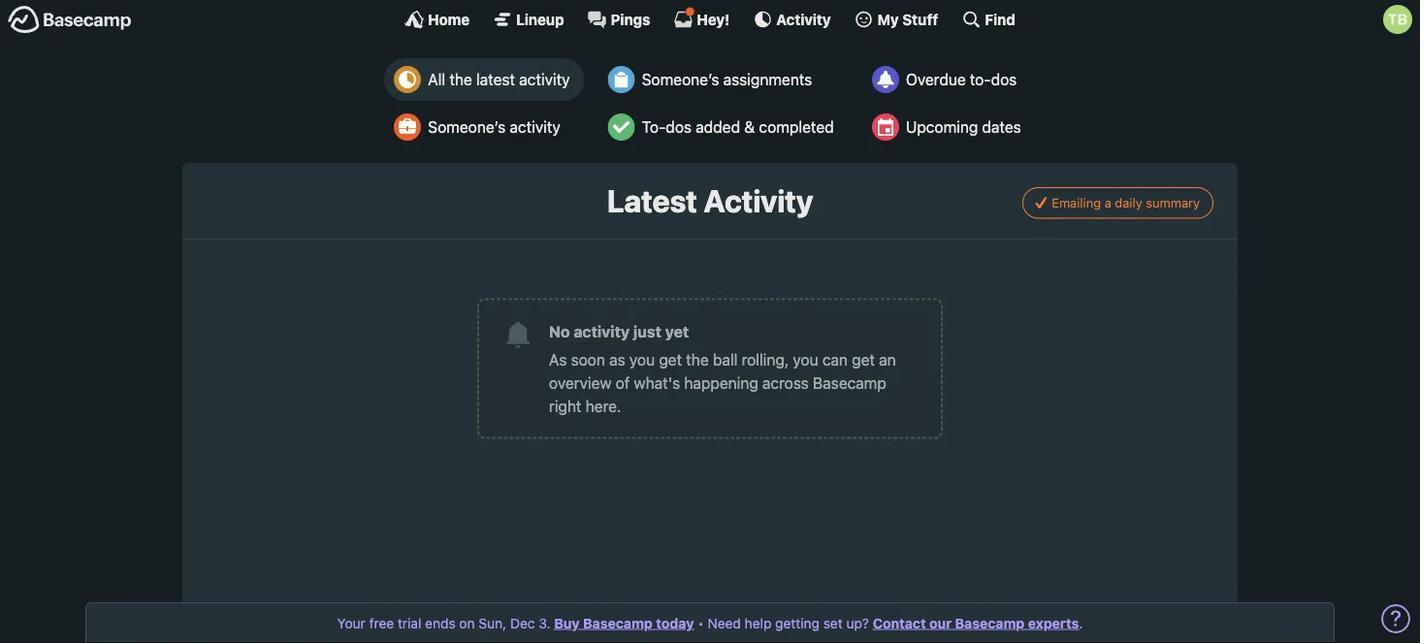 Task type: describe. For each thing, give the bounding box(es) containing it.
tim burton image
[[1384, 5, 1413, 34]]

all the latest activity
[[428, 70, 570, 89]]

home link
[[405, 10, 470, 29]]

pings
[[611, 11, 651, 28]]

switch accounts image
[[8, 5, 132, 35]]

someone's activity
[[428, 118, 561, 136]]

activity for someone's activity
[[510, 118, 561, 136]]

no
[[549, 322, 570, 341]]

your free trial ends on sun, dec  3. buy basecamp today • need help getting set up? contact our basecamp experts .
[[337, 615, 1083, 631]]

dos inside 'link'
[[666, 118, 692, 136]]

rolling,
[[742, 350, 789, 369]]

1 you from the left
[[630, 350, 655, 369]]

on
[[459, 615, 475, 631]]

daily
[[1115, 196, 1143, 210]]

upcoming dates
[[906, 118, 1022, 136]]

right
[[549, 397, 582, 415]]

ends
[[425, 615, 456, 631]]

3.
[[539, 615, 551, 631]]

home
[[428, 11, 470, 28]]

pings button
[[588, 10, 651, 29]]

across
[[763, 374, 809, 392]]

assignment image
[[608, 66, 635, 93]]

to-
[[642, 118, 666, 136]]

reports image
[[872, 66, 899, 93]]

soon
[[571, 350, 606, 369]]

someone's for someone's activity
[[428, 118, 506, 136]]

lineup
[[516, 11, 564, 28]]

my stuff button
[[855, 10, 939, 29]]

added
[[696, 118, 741, 136]]

latest activity
[[607, 182, 813, 219]]

your
[[337, 615, 366, 631]]

free
[[369, 615, 394, 631]]

the inside no activity just yet as soon as you get the ball rolling, you can get an overview of what's happening across basecamp right here.
[[686, 350, 709, 369]]

overdue to-dos link
[[863, 58, 1036, 101]]

trial
[[398, 615, 422, 631]]

activity inside main element
[[777, 11, 831, 28]]

set
[[824, 615, 843, 631]]

schedule image
[[872, 114, 899, 141]]

activity for no activity just yet as soon as you get the ball rolling, you can get an overview of what's happening across basecamp right here.
[[574, 322, 630, 341]]

.
[[1079, 615, 1083, 631]]

2 horizontal spatial basecamp
[[956, 615, 1025, 631]]

contact
[[873, 615, 926, 631]]

overdue
[[906, 70, 966, 89]]

stuff
[[903, 11, 939, 28]]

1 get from the left
[[659, 350, 682, 369]]

contact our basecamp experts link
[[873, 615, 1079, 631]]

2 you from the left
[[793, 350, 819, 369]]

1 vertical spatial activity
[[704, 182, 813, 219]]

find
[[985, 11, 1016, 28]]

summary
[[1146, 196, 1200, 210]]

todo image
[[608, 114, 635, 141]]

0 vertical spatial dos
[[991, 70, 1017, 89]]

upcoming dates link
[[863, 106, 1036, 148]]

experts
[[1028, 615, 1079, 631]]

getting
[[776, 615, 820, 631]]

latest
[[476, 70, 515, 89]]

latest
[[607, 182, 697, 219]]

as
[[610, 350, 626, 369]]

sun,
[[479, 615, 507, 631]]

0 vertical spatial activity
[[519, 70, 570, 89]]

no activity just yet as soon as you get the ball rolling, you can get an overview of what's happening across basecamp right here.
[[549, 322, 896, 415]]

today
[[656, 615, 694, 631]]

all
[[428, 70, 446, 89]]

can
[[823, 350, 848, 369]]

just
[[634, 322, 662, 341]]

my
[[878, 11, 899, 28]]

find button
[[962, 10, 1016, 29]]

help
[[745, 615, 772, 631]]



Task type: locate. For each thing, give the bounding box(es) containing it.
basecamp
[[813, 374, 887, 392], [583, 615, 653, 631], [956, 615, 1025, 631]]

activity down & on the top right of page
[[704, 182, 813, 219]]

dates
[[983, 118, 1022, 136]]

completed
[[759, 118, 834, 136]]

yet
[[665, 322, 689, 341]]

get up 'what's'
[[659, 350, 682, 369]]

the
[[450, 70, 472, 89], [686, 350, 709, 369]]

someone's assignments
[[642, 70, 812, 89]]

a
[[1105, 196, 1112, 210]]

&
[[745, 118, 755, 136]]

the right all
[[450, 70, 472, 89]]

1 horizontal spatial someone's
[[642, 70, 720, 89]]

emailing a daily summary button
[[1023, 187, 1214, 219]]

someone's assignments link
[[598, 58, 849, 101]]

dos left added
[[666, 118, 692, 136]]

2 vertical spatial activity
[[574, 322, 630, 341]]

person report image
[[394, 114, 421, 141]]

you right "as"
[[630, 350, 655, 369]]

lineup link
[[493, 10, 564, 29]]

0 horizontal spatial dos
[[666, 118, 692, 136]]

someone's for someone's assignments
[[642, 70, 720, 89]]

overdue to-dos
[[906, 70, 1017, 89]]

dos up dates
[[991, 70, 1017, 89]]

activity right latest
[[519, 70, 570, 89]]

basecamp inside no activity just yet as soon as you get the ball rolling, you can get an overview of what's happening across basecamp right here.
[[813, 374, 887, 392]]

activity link
[[753, 10, 831, 29]]

1 vertical spatial someone's
[[428, 118, 506, 136]]

2 get from the left
[[852, 350, 875, 369]]

activity
[[519, 70, 570, 89], [510, 118, 561, 136], [574, 322, 630, 341]]

up?
[[847, 615, 869, 631]]

1 horizontal spatial you
[[793, 350, 819, 369]]

assignments
[[724, 70, 812, 89]]

1 horizontal spatial the
[[686, 350, 709, 369]]

0 horizontal spatial get
[[659, 350, 682, 369]]

what's
[[634, 374, 680, 392]]

my stuff
[[878, 11, 939, 28]]

1 horizontal spatial get
[[852, 350, 875, 369]]

to-
[[970, 70, 991, 89]]

activity up assignments
[[777, 11, 831, 28]]

basecamp down can
[[813, 374, 887, 392]]

activity down all the latest activity
[[510, 118, 561, 136]]

activity up soon
[[574, 322, 630, 341]]

basecamp right our
[[956, 615, 1025, 631]]

all the latest activity link
[[385, 58, 585, 101]]

to-dos added & completed link
[[598, 106, 849, 148]]

the left ball
[[686, 350, 709, 369]]

hey! button
[[674, 7, 730, 29]]

•
[[698, 615, 704, 631]]

someone's activity link
[[385, 106, 585, 148]]

0 horizontal spatial you
[[630, 350, 655, 369]]

overview
[[549, 374, 612, 392]]

get left an
[[852, 350, 875, 369]]

our
[[930, 615, 952, 631]]

1 horizontal spatial dos
[[991, 70, 1017, 89]]

upcoming
[[906, 118, 978, 136]]

1 horizontal spatial basecamp
[[813, 374, 887, 392]]

someone's
[[642, 70, 720, 89], [428, 118, 506, 136]]

1 vertical spatial activity
[[510, 118, 561, 136]]

activity
[[777, 11, 831, 28], [704, 182, 813, 219]]

basecamp right buy
[[583, 615, 653, 631]]

1 vertical spatial the
[[686, 350, 709, 369]]

main element
[[0, 0, 1421, 38]]

as
[[549, 350, 567, 369]]

activity inside no activity just yet as soon as you get the ball rolling, you can get an overview of what's happening across basecamp right here.
[[574, 322, 630, 341]]

someone's down all the latest activity link
[[428, 118, 506, 136]]

emailing a daily summary
[[1052, 196, 1200, 210]]

0 vertical spatial activity
[[777, 11, 831, 28]]

you left can
[[793, 350, 819, 369]]

someone's up to-
[[642, 70, 720, 89]]

buy
[[554, 615, 580, 631]]

dec
[[510, 615, 535, 631]]

emailing
[[1052, 196, 1102, 210]]

0 vertical spatial the
[[450, 70, 472, 89]]

an
[[879, 350, 896, 369]]

0 horizontal spatial the
[[450, 70, 472, 89]]

dos
[[991, 70, 1017, 89], [666, 118, 692, 136]]

buy basecamp today link
[[554, 615, 694, 631]]

here.
[[586, 397, 621, 415]]

ball
[[713, 350, 738, 369]]

happening
[[685, 374, 759, 392]]

0 horizontal spatial basecamp
[[583, 615, 653, 631]]

you
[[630, 350, 655, 369], [793, 350, 819, 369]]

hey!
[[697, 11, 730, 28]]

0 vertical spatial someone's
[[642, 70, 720, 89]]

to-dos added & completed
[[642, 118, 834, 136]]

activity report image
[[394, 66, 421, 93]]

get
[[659, 350, 682, 369], [852, 350, 875, 369]]

need
[[708, 615, 741, 631]]

of
[[616, 374, 630, 392]]

0 horizontal spatial someone's
[[428, 118, 506, 136]]

1 vertical spatial dos
[[666, 118, 692, 136]]



Task type: vqa. For each thing, say whether or not it's contained in the screenshot.
Pick a category (optional) button
no



